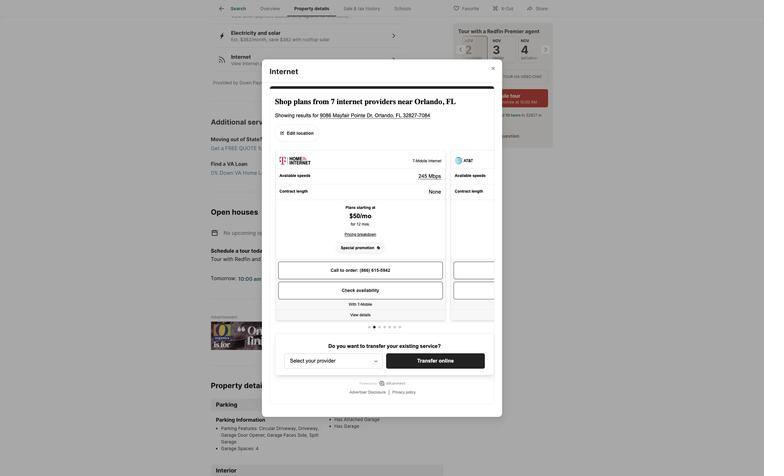 Task type: vqa. For each thing, say whether or not it's contained in the screenshot.
Active link
no



Task type: describe. For each thing, give the bounding box(es) containing it.
moving out of state? get a free quote for your long distance move from u-pack!
[[211, 136, 359, 152]]

1 horizontal spatial solar
[[320, 37, 330, 42]]

attached
[[344, 417, 363, 422]]

view inside down payment assistance view down payment assistance programs for this home.
[[231, 13, 241, 19]]

long
[[279, 145, 289, 152]]

0 vertical spatial agents
[[486, 113, 498, 118]]

saturday
[[521, 56, 539, 60]]

nov 3 friday
[[493, 38, 504, 60]]

open
[[257, 230, 269, 236]]

nov for 2
[[465, 38, 474, 43]]

3 pm from the left
[[375, 276, 383, 282]]

am inside tomorrow: 10:00 am
[[254, 276, 261, 282]]

there
[[323, 256, 336, 262]]

0 vertical spatial with
[[471, 28, 482, 35]]

a for ask a question
[[497, 133, 499, 139]]

previous image
[[456, 44, 466, 55]]

to
[[337, 256, 342, 262]]

plans
[[260, 61, 272, 66]]

10
[[506, 113, 510, 118]]

your inside moving out of state? get a free quote for your long distance move from u-pack!
[[266, 145, 277, 152]]

12:00 pm button
[[301, 275, 325, 283]]

internet for internet
[[270, 67, 298, 76]]

overview
[[260, 6, 280, 11]]

chat
[[533, 75, 543, 79]]

of inside moving out of state? get a free quote for your long distance move from u-pack!
[[240, 136, 245, 143]]

history
[[366, 6, 380, 11]]

questions.
[[381, 256, 406, 262]]

ad region
[[211, 321, 444, 350]]

for inside internet view internet plans and providers available for this home
[[323, 61, 329, 66]]

4 • from the left
[[386, 275, 389, 282]]

report
[[430, 316, 439, 320]]

friday
[[493, 56, 504, 60]]

garage right attached at the bottom of the page
[[364, 417, 380, 422]]

11:00 am • 12:00 pm • 1:00 pm • 2:00 pm • more times
[[270, 275, 420, 282]]

x-out
[[502, 6, 514, 11]]

spaces:
[[238, 446, 255, 451]]

loans:
[[259, 170, 275, 176]]

open
[[211, 208, 230, 217]]

4 inside nov 4 saturday
[[521, 43, 529, 57]]

tomorrow:
[[211, 275, 237, 282]]

3 • from the left
[[356, 275, 359, 282]]

am
[[531, 100, 537, 105]]

tab list containing search
[[211, 0, 424, 16]]

tour via video chat list box
[[459, 70, 548, 84]]

video
[[521, 75, 532, 79]]

property for property details for 9086 mayfair pointe dr
[[211, 381, 242, 390]]

0%
[[211, 170, 218, 176]]

redfin agents led 10 tours in 32827
[[473, 113, 538, 118]]

sale & tax history tab
[[337, 1, 388, 16]]

quote
[[239, 145, 257, 152]]

$382
[[280, 37, 291, 42]]

1 vertical spatial down
[[240, 80, 252, 85]]

tours
[[511, 113, 521, 118]]

tour for tour via video chat
[[503, 75, 513, 79]]

schedule for tour
[[211, 248, 234, 254]]

garage down parking features:
[[221, 432, 237, 438]]

2 horizontal spatial redfin
[[488, 28, 504, 35]]

next
[[470, 100, 478, 105]]

a for schedule a tour today tour with redfin and one of our agents will be there to answer all your questions.
[[236, 248, 239, 254]]

redfin inside schedule a tour today tour with redfin and one of our agents will be there to answer all your questions.
[[235, 256, 250, 262]]

2:00 pm button
[[362, 275, 383, 283]]

30
[[488, 119, 493, 123]]

x-out button
[[487, 1, 519, 15]]

down
[[243, 13, 254, 19]]

12:00
[[301, 276, 315, 282]]

payment
[[253, 80, 271, 85]]

side,
[[298, 432, 308, 438]]

will
[[306, 256, 314, 262]]

internet element
[[270, 59, 306, 76]]

1:00
[[333, 276, 344, 282]]

report ad
[[430, 316, 444, 320]]

additional
[[211, 118, 246, 126]]

overview tab
[[253, 1, 287, 16]]

and inside internet view internet plans and providers available for this home
[[273, 61, 281, 66]]

schools
[[395, 6, 411, 11]]

details for property details
[[315, 6, 329, 11]]

days
[[494, 119, 502, 123]]

times
[[406, 276, 420, 282]]

dr
[[357, 381, 365, 390]]

led
[[499, 113, 505, 118]]

2
[[465, 43, 472, 57]]

internet dialog
[[262, 59, 502, 417]]

property for property details
[[294, 6, 314, 11]]

all
[[363, 256, 368, 262]]

32827
[[526, 113, 538, 118]]

garage down attached at the bottom of the page
[[344, 423, 359, 429]]

search link
[[218, 5, 246, 12]]

1 vertical spatial 4
[[256, 446, 259, 451]]

loan
[[235, 161, 248, 167]]

provided
[[213, 80, 232, 85]]

save
[[269, 37, 279, 42]]

2 driveway, from the left
[[298, 426, 319, 431]]

the
[[473, 119, 479, 123]]

2 pm from the left
[[346, 276, 353, 282]]

allconnect
[[324, 80, 347, 85]]

your inside schedule a tour today tour with redfin and one of our agents will be there to answer all your questions.
[[369, 256, 380, 262]]

electricity
[[231, 30, 257, 36]]

est.
[[231, 37, 239, 42]]

providers
[[282, 61, 302, 66]]

tour inside schedule a tour today tour with redfin and one of our agents will be there to answer all your questions.
[[211, 256, 222, 262]]

nov for 4
[[521, 38, 530, 43]]

circular
[[259, 426, 275, 431]]

circular driveway, driveway, garage door opener, garage faces side, split garage
[[221, 426, 319, 445]]

u-
[[340, 145, 346, 152]]

down payment assistance view down payment assistance programs for this home.
[[231, 6, 349, 19]]

$382/month,
[[240, 37, 268, 42]]

and right wattbuy,
[[315, 80, 323, 85]]

sale & tax history
[[344, 6, 380, 11]]

parking for parking
[[216, 401, 238, 408]]

1 vertical spatial payment
[[256, 13, 274, 19]]

this inside internet view internet plans and providers available for this home
[[330, 61, 338, 66]]

provided by down payment resource, wattbuy, and allconnect
[[213, 80, 347, 85]]

1:00 pm button
[[333, 275, 354, 283]]

state?
[[246, 136, 263, 143]]

available
[[303, 61, 322, 66]]

nov for 3
[[493, 38, 502, 43]]

from
[[327, 145, 338, 152]]

one
[[262, 256, 271, 262]]

down inside find a va loan 0% down va home loans: get quote
[[220, 170, 233, 176]]

get inside find a va loan 0% down va home loans: get quote
[[276, 170, 285, 176]]

question
[[500, 133, 520, 139]]

0 vertical spatial assistance
[[270, 6, 297, 12]]

for inside down payment assistance view down payment assistance programs for this home.
[[320, 13, 326, 19]]

tomorrow
[[497, 100, 515, 105]]

10:00 inside tomorrow: 10:00 am
[[238, 276, 253, 282]]

ask a question link
[[487, 133, 520, 139]]

ad
[[440, 316, 444, 320]]

garage up garage spaces: 4 at the left bottom
[[221, 439, 237, 445]]



Task type: locate. For each thing, give the bounding box(es) containing it.
view inside internet view internet plans and providers available for this home
[[231, 61, 241, 66]]

parking for parking information
[[216, 417, 235, 423]]

schedule up tomorrow
[[486, 93, 509, 99]]

tax
[[358, 6, 365, 11]]

1 horizontal spatial your
[[369, 256, 380, 262]]

get left 'quote'
[[276, 170, 285, 176]]

1 nov from the left
[[465, 38, 474, 43]]

1 horizontal spatial driveway,
[[298, 426, 319, 431]]

1 vertical spatial schedule
[[211, 248, 234, 254]]

move
[[312, 145, 326, 152]]

1 vertical spatial assistance
[[275, 13, 298, 19]]

1 driveway, from the left
[[277, 426, 297, 431]]

1 horizontal spatial schedule
[[486, 93, 509, 99]]

x-
[[502, 6, 506, 11]]

1 vertical spatial internet
[[243, 61, 259, 66]]

and up the $382/month,
[[258, 30, 267, 36]]

pointe
[[332, 381, 355, 390]]

redfin up the
[[473, 113, 485, 118]]

4
[[521, 43, 529, 57], [256, 446, 259, 451]]

for left 9086
[[270, 381, 280, 390]]

pm
[[317, 276, 324, 282], [346, 276, 353, 282], [375, 276, 383, 282]]

parking
[[216, 401, 238, 408], [216, 417, 235, 423], [221, 426, 237, 431]]

1 horizontal spatial agents
[[486, 113, 498, 118]]

2 • from the left
[[328, 275, 330, 282]]

ask
[[487, 133, 496, 139]]

your
[[266, 145, 277, 152], [369, 256, 380, 262]]

0 horizontal spatial houses
[[232, 208, 258, 217]]

va down loan
[[235, 170, 242, 176]]

payment up down
[[247, 6, 269, 12]]

tour inside schedule tour next available: tomorrow at 10:00 am
[[511, 93, 521, 99]]

internet left plans
[[243, 61, 259, 66]]

1 am from the left
[[254, 276, 261, 282]]

0 vertical spatial va
[[227, 161, 234, 167]]

0 vertical spatial tour
[[459, 28, 470, 35]]

tomorrow: 10:00 am
[[211, 275, 261, 282]]

with up nov 2 thursday
[[471, 28, 482, 35]]

in right 32827
[[539, 113, 542, 118]]

agent
[[526, 28, 540, 35]]

resource,
[[273, 80, 294, 85]]

schools tab
[[388, 1, 418, 16]]

9086
[[282, 381, 302, 390]]

0 vertical spatial houses
[[232, 208, 258, 217]]

a
[[483, 28, 486, 35], [497, 133, 499, 139], [221, 145, 224, 152], [223, 161, 226, 167], [236, 248, 239, 254]]

0 vertical spatial tour
[[511, 93, 521, 99]]

1 vertical spatial redfin
[[473, 113, 485, 118]]

agents left will
[[288, 256, 305, 262]]

0 horizontal spatial agents
[[288, 256, 305, 262]]

internet for internet view internet plans and providers available for this home
[[231, 54, 251, 60]]

tour up the tomorrow:
[[211, 256, 222, 262]]

view up 'by'
[[231, 61, 241, 66]]

a inside find a va loan 0% down va home loans: get quote
[[223, 161, 226, 167]]

parking up parking features:
[[216, 417, 235, 423]]

in the last 30 days
[[473, 113, 542, 123]]

3 nov from the left
[[521, 38, 530, 43]]

and inside electricity and solar est. $382/month, save                  $382 with rooftop solar
[[258, 30, 267, 36]]

11:00
[[270, 276, 284, 282]]

• left more
[[386, 275, 389, 282]]

1 vertical spatial solar
[[320, 37, 330, 42]]

assistance down overview
[[275, 13, 298, 19]]

tour left the via
[[503, 75, 513, 79]]

0 vertical spatial your
[[266, 145, 277, 152]]

no upcoming open houses
[[224, 230, 288, 236]]

driveway, up split
[[298, 426, 319, 431]]

for right available
[[323, 61, 329, 66]]

2 vertical spatial with
[[223, 256, 233, 262]]

am right 11:00
[[285, 276, 292, 282]]

2 am from the left
[[285, 276, 292, 282]]

rooftop
[[303, 37, 318, 42]]

2 vertical spatial tour
[[211, 256, 222, 262]]

report ad button
[[430, 316, 444, 321]]

10:00 right the tomorrow:
[[238, 276, 253, 282]]

1 horizontal spatial houses
[[271, 230, 288, 236]]

2:00
[[362, 276, 374, 282]]

tour inside schedule a tour today tour with redfin and one of our agents will be there to answer all your questions.
[[240, 248, 250, 254]]

schedule down no
[[211, 248, 234, 254]]

option
[[459, 70, 499, 84]]

am left 11:00
[[254, 276, 261, 282]]

2 vertical spatial down
[[220, 170, 233, 176]]

tour up at
[[511, 93, 521, 99]]

1 horizontal spatial of
[[273, 256, 278, 262]]

2 in from the left
[[539, 113, 542, 118]]

this
[[327, 13, 335, 19], [330, 61, 338, 66]]

tour up 'previous' icon
[[459, 28, 470, 35]]

details
[[315, 6, 329, 11], [244, 381, 268, 390]]

1 vertical spatial has
[[335, 423, 343, 429]]

internet inside dialog
[[270, 67, 298, 76]]

a inside schedule a tour today tour with redfin and one of our agents will be there to answer all your questions.
[[236, 248, 239, 254]]

1 pm from the left
[[317, 276, 324, 282]]

houses up upcoming
[[232, 208, 258, 217]]

10:00
[[520, 100, 530, 105], [238, 276, 253, 282]]

0 horizontal spatial redfin
[[235, 256, 250, 262]]

nov inside nov 2 thursday
[[465, 38, 474, 43]]

of
[[240, 136, 245, 143], [273, 256, 278, 262]]

1 horizontal spatial details
[[315, 6, 329, 11]]

with inside schedule a tour today tour with redfin and one of our agents will be there to answer all your questions.
[[223, 256, 233, 262]]

with up the tomorrow:
[[223, 256, 233, 262]]

garage spaces: 4
[[221, 446, 259, 451]]

1 horizontal spatial tour
[[459, 28, 470, 35]]

pm right 12:00
[[317, 276, 324, 282]]

view down search
[[231, 13, 241, 19]]

0 horizontal spatial your
[[266, 145, 277, 152]]

2 horizontal spatial pm
[[375, 276, 383, 282]]

• left 2:00
[[356, 275, 359, 282]]

2 vertical spatial internet
[[270, 67, 298, 76]]

internet down est.
[[231, 54, 251, 60]]

more times link
[[392, 276, 420, 282]]

of left our
[[273, 256, 278, 262]]

property details for 9086 mayfair pointe dr
[[211, 381, 365, 390]]

1 vertical spatial view
[[231, 61, 241, 66]]

1 vertical spatial parking
[[216, 417, 235, 423]]

and
[[258, 30, 267, 36], [273, 61, 281, 66], [315, 80, 323, 85], [252, 256, 261, 262]]

mayfair
[[303, 381, 330, 390]]

tour inside list box
[[503, 75, 513, 79]]

payment down overview
[[256, 13, 274, 19]]

10:00 am button
[[238, 275, 262, 283]]

agents up 30
[[486, 113, 498, 118]]

0 horizontal spatial schedule
[[211, 248, 234, 254]]

1 horizontal spatial 4
[[521, 43, 529, 57]]

open houses
[[211, 208, 258, 217]]

0 vertical spatial redfin
[[488, 28, 504, 35]]

0 horizontal spatial with
[[223, 256, 233, 262]]

next image
[[541, 44, 551, 55]]

find
[[211, 161, 222, 167]]

0 horizontal spatial driveway,
[[277, 426, 297, 431]]

0 vertical spatial schedule
[[486, 93, 509, 99]]

schedule inside schedule a tour today tour with redfin and one of our agents will be there to answer all your questions.
[[211, 248, 234, 254]]

1 vertical spatial of
[[273, 256, 278, 262]]

for down state?
[[258, 145, 265, 152]]

am inside 11:00 am • 12:00 pm • 1:00 pm • 2:00 pm • more times
[[285, 276, 292, 282]]

0 vertical spatial view
[[231, 13, 241, 19]]

details for property details for 9086 mayfair pointe dr
[[244, 381, 268, 390]]

of right 'out'
[[240, 136, 245, 143]]

nov up 'previous' icon
[[465, 38, 474, 43]]

1 vertical spatial your
[[369, 256, 380, 262]]

driveway, up faces
[[277, 426, 297, 431]]

0 horizontal spatial of
[[240, 136, 245, 143]]

solar right rooftop
[[320, 37, 330, 42]]

faces
[[284, 432, 296, 438]]

1 in from the left
[[522, 113, 525, 118]]

down right 'by'
[[240, 80, 252, 85]]

in
[[522, 113, 525, 118], [539, 113, 542, 118]]

2 view from the top
[[231, 61, 241, 66]]

am
[[254, 276, 261, 282], [285, 276, 292, 282]]

10:00 right at
[[520, 100, 530, 105]]

assistance up electricity and solar est. $382/month, save                  $382 with rooftop solar on the top of page
[[270, 6, 297, 12]]

this left home. on the top
[[327, 13, 335, 19]]

1 vertical spatial property
[[211, 381, 242, 390]]

for inside moving out of state? get a free quote for your long distance move from u-pack!
[[258, 145, 265, 152]]

va left loan
[[227, 161, 234, 167]]

additional services
[[211, 118, 277, 126]]

schedule inside schedule tour next available: tomorrow at 10:00 am
[[486, 93, 509, 99]]

1 has from the top
[[335, 417, 343, 422]]

2 nov from the left
[[493, 38, 502, 43]]

home.
[[336, 13, 349, 19]]

down inside down payment assistance view down payment assistance programs for this home.
[[231, 6, 245, 12]]

1 horizontal spatial with
[[292, 37, 301, 42]]

1 vertical spatial houses
[[271, 230, 288, 236]]

parking information
[[216, 417, 265, 423]]

10:00 inside schedule tour next available: tomorrow at 10:00 am
[[520, 100, 530, 105]]

1 view from the top
[[231, 13, 241, 19]]

1 horizontal spatial va
[[235, 170, 242, 176]]

has attached garage has garage
[[335, 417, 380, 429]]

0 vertical spatial payment
[[247, 6, 269, 12]]

parking up parking information
[[216, 401, 238, 408]]

0 vertical spatial 4
[[521, 43, 529, 57]]

agents inside schedule a tour today tour with redfin and one of our agents will be there to answer all your questions.
[[288, 256, 305, 262]]

of inside schedule a tour today tour with redfin and one of our agents will be there to answer all your questions.
[[273, 256, 278, 262]]

1 vertical spatial 10:00
[[238, 276, 253, 282]]

distance
[[290, 145, 311, 152]]

1 horizontal spatial nov
[[493, 38, 502, 43]]

get
[[211, 145, 220, 152], [276, 170, 285, 176]]

tour
[[511, 93, 521, 99], [240, 248, 250, 254]]

parking for parking features:
[[221, 426, 237, 431]]

0 horizontal spatial tour
[[211, 256, 222, 262]]

nov inside nov 3 friday
[[493, 38, 502, 43]]

nov down agent
[[521, 38, 530, 43]]

0 vertical spatial has
[[335, 417, 343, 422]]

interior
[[216, 467, 237, 474]]

1 • from the left
[[295, 275, 298, 282]]

0 vertical spatial details
[[315, 6, 329, 11]]

tour for tour with a redfin premier agent
[[459, 28, 470, 35]]

1 vertical spatial tour
[[503, 75, 513, 79]]

wattbuy,
[[295, 80, 314, 85]]

• left 12:00
[[295, 275, 298, 282]]

property inside 'tab'
[[294, 6, 314, 11]]

nov down tour with a redfin premier agent
[[493, 38, 502, 43]]

1 horizontal spatial redfin
[[473, 113, 485, 118]]

with inside electricity and solar est. $382/month, save                  $382 with rooftop solar
[[292, 37, 301, 42]]

and inside schedule a tour today tour with redfin and one of our agents will be there to answer all your questions.
[[252, 256, 261, 262]]

redfin
[[488, 28, 504, 35], [473, 113, 485, 118], [235, 256, 250, 262]]

2 has from the top
[[335, 423, 343, 429]]

favorite
[[462, 6, 479, 11]]

free
[[225, 145, 238, 152]]

and down today
[[252, 256, 261, 262]]

redfin up nov 3 friday
[[488, 28, 504, 35]]

get down moving
[[211, 145, 220, 152]]

details inside 'property details' 'tab'
[[315, 6, 329, 11]]

internet
[[231, 54, 251, 60], [243, 61, 259, 66], [270, 67, 298, 76]]

0 horizontal spatial pm
[[317, 276, 324, 282]]

1 vertical spatial this
[[330, 61, 338, 66]]

with
[[471, 28, 482, 35], [292, 37, 301, 42], [223, 256, 233, 262]]

0 vertical spatial get
[[211, 145, 220, 152]]

0 vertical spatial 10:00
[[520, 100, 530, 105]]

1 vertical spatial tour
[[240, 248, 250, 254]]

4 right spaces:
[[256, 446, 259, 451]]

0 vertical spatial solar
[[268, 30, 281, 36]]

houses right open
[[271, 230, 288, 236]]

pm right 2:00
[[375, 276, 383, 282]]

2 horizontal spatial tour
[[503, 75, 513, 79]]

2 horizontal spatial with
[[471, 28, 482, 35]]

assistance
[[270, 6, 297, 12], [275, 13, 298, 19]]

0 vertical spatial of
[[240, 136, 245, 143]]

your right all
[[369, 256, 380, 262]]

1 vertical spatial agents
[[288, 256, 305, 262]]

internet up resource,
[[270, 67, 298, 76]]

0 vertical spatial property
[[294, 6, 314, 11]]

get inside moving out of state? get a free quote for your long distance move from u-pack!
[[211, 145, 220, 152]]

0 horizontal spatial am
[[254, 276, 261, 282]]

tab list
[[211, 0, 424, 16]]

and right plans
[[273, 61, 281, 66]]

1 horizontal spatial am
[[285, 276, 292, 282]]

2 vertical spatial parking
[[221, 426, 237, 431]]

1 horizontal spatial 10:00
[[520, 100, 530, 105]]

a for find a va loan 0% down va home loans: get quote
[[223, 161, 226, 167]]

get a free quote for your long distance move from u-pack! link
[[211, 145, 447, 152]]

1 vertical spatial get
[[276, 170, 285, 176]]

0 horizontal spatial property
[[211, 381, 242, 390]]

this inside down payment assistance view down payment assistance programs for this home.
[[327, 13, 335, 19]]

tour left today
[[240, 248, 250, 254]]

payment
[[247, 6, 269, 12], [256, 13, 274, 19]]

information
[[236, 417, 265, 423]]

share
[[536, 6, 548, 11]]

0 vertical spatial internet
[[231, 54, 251, 60]]

schedule a tour today tour with redfin and one of our agents will be there to answer all your questions.
[[211, 248, 406, 262]]

premier
[[505, 28, 524, 35]]

1 vertical spatial with
[[292, 37, 301, 42]]

property details tab
[[287, 1, 337, 16]]

home
[[243, 170, 257, 176]]

garage down circular
[[267, 432, 282, 438]]

parking down parking information
[[221, 426, 237, 431]]

tour with a redfin premier agent
[[459, 28, 540, 35]]

2 horizontal spatial nov
[[521, 38, 530, 43]]

0 horizontal spatial in
[[522, 113, 525, 118]]

your left long
[[266, 145, 277, 152]]

schedule for tomorrow
[[486, 93, 509, 99]]

redfin up tomorrow: 10:00 am
[[235, 256, 250, 262]]

schedule tour next available: tomorrow at 10:00 am
[[470, 93, 537, 105]]

0 horizontal spatial va
[[227, 161, 234, 167]]

in inside in the last 30 days
[[539, 113, 542, 118]]

pm right 1:00
[[346, 276, 353, 282]]

0 vertical spatial this
[[327, 13, 335, 19]]

find a va loan 0% down va home loans: get quote
[[211, 161, 301, 176]]

no
[[224, 230, 231, 236]]

with right the $382
[[292, 37, 301, 42]]

garage
[[364, 417, 380, 422], [344, 423, 359, 429], [221, 432, 237, 438], [267, 432, 282, 438], [221, 439, 237, 445], [221, 446, 237, 451]]

0 vertical spatial parking
[[216, 401, 238, 408]]

1 horizontal spatial pm
[[346, 276, 353, 282]]

this left home
[[330, 61, 338, 66]]

for down property details at the top left
[[320, 13, 326, 19]]

moving
[[211, 136, 229, 143]]

None button
[[463, 36, 488, 63], [491, 36, 516, 63], [519, 36, 545, 63], [463, 36, 488, 63], [491, 36, 516, 63], [519, 36, 545, 63]]

our
[[279, 256, 287, 262]]

thursday
[[465, 56, 483, 60]]

door
[[238, 432, 248, 438]]

at
[[516, 100, 519, 105]]

more
[[392, 276, 405, 282]]

features:
[[238, 426, 258, 431]]

4 down agent
[[521, 43, 529, 57]]

1 horizontal spatial property
[[294, 6, 314, 11]]

down up down
[[231, 6, 245, 12]]

nov inside nov 4 saturday
[[521, 38, 530, 43]]

solar up save
[[268, 30, 281, 36]]

• left 1:00
[[328, 275, 330, 282]]

1 horizontal spatial tour
[[511, 93, 521, 99]]

answer
[[344, 256, 361, 262]]

down right '0%'
[[220, 170, 233, 176]]

parking features:
[[221, 426, 259, 431]]

ask a question
[[487, 133, 520, 139]]

1 horizontal spatial in
[[539, 113, 542, 118]]

0 horizontal spatial solar
[[268, 30, 281, 36]]

0 horizontal spatial details
[[244, 381, 268, 390]]

1 horizontal spatial get
[[276, 170, 285, 176]]

0 horizontal spatial 4
[[256, 446, 259, 451]]

1 vertical spatial details
[[244, 381, 268, 390]]

0 horizontal spatial get
[[211, 145, 220, 152]]

has
[[335, 417, 343, 422], [335, 423, 343, 429]]

1 vertical spatial va
[[235, 170, 242, 176]]

0 vertical spatial down
[[231, 6, 245, 12]]

2 vertical spatial redfin
[[235, 256, 250, 262]]

0 horizontal spatial tour
[[240, 248, 250, 254]]

in right tours
[[522, 113, 525, 118]]

a inside moving out of state? get a free quote for your long distance move from u-pack!
[[221, 145, 224, 152]]

garage left spaces:
[[221, 446, 237, 451]]

0 horizontal spatial nov
[[465, 38, 474, 43]]



